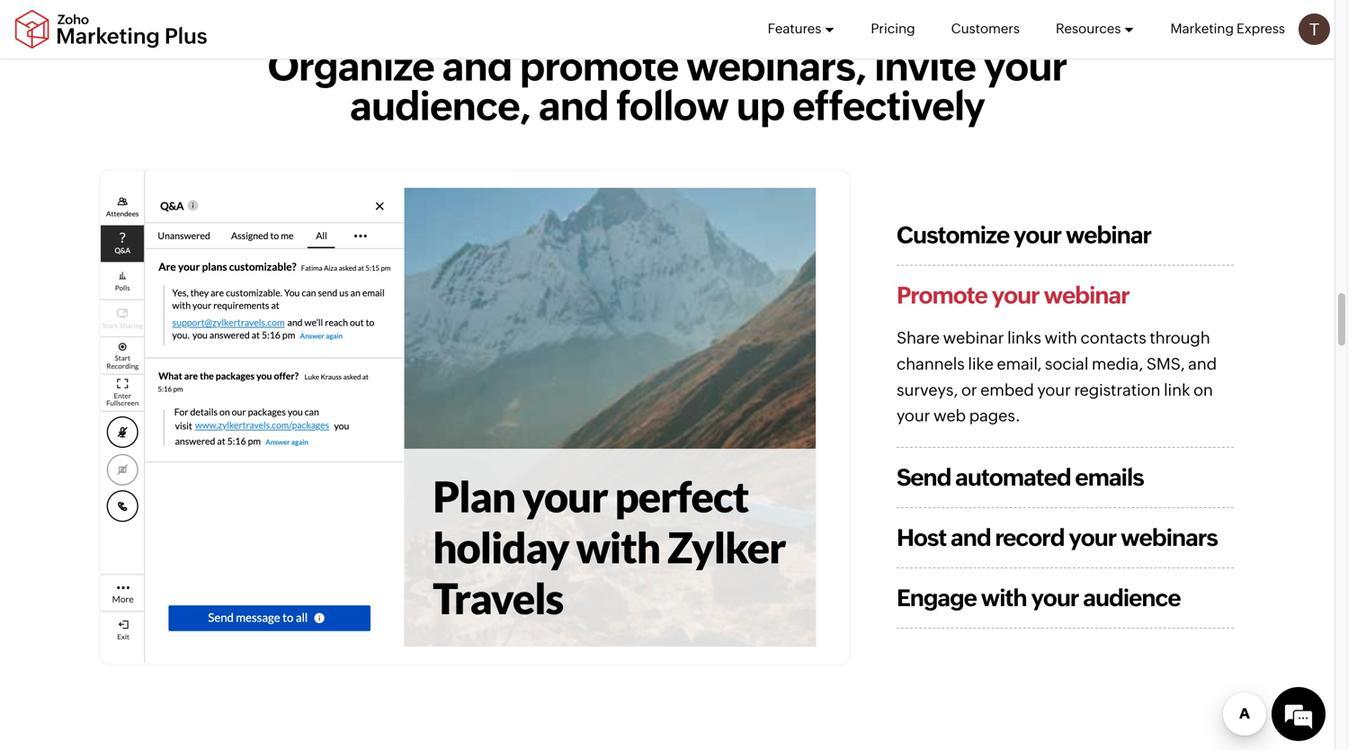Task type: describe. For each thing, give the bounding box(es) containing it.
webinar marketing image
[[101, 171, 849, 664]]

your inside organize and promote webinars, invite your audience, and follow up effectively
[[984, 43, 1067, 89]]

embed
[[981, 381, 1034, 399]]

invite
[[874, 43, 976, 89]]

webinar inside share webinar links with contacts through channels like email, social media, sms, and surveys, or embed your registration link on your web pages.
[[943, 329, 1004, 347]]

marketing express link
[[1171, 0, 1285, 58]]

1 vertical spatial with
[[981, 584, 1027, 611]]

terry turtle image
[[1299, 13, 1330, 45]]

effectively
[[792, 83, 985, 128]]

audience
[[1083, 584, 1181, 611]]

through
[[1150, 329, 1210, 347]]

zoho marketingplus logo image
[[13, 9, 209, 49]]

promote your webinar
[[897, 282, 1130, 309]]

and inside share webinar links with contacts through channels like email, social media, sms, and surveys, or embed your registration link on your web pages.
[[1188, 355, 1217, 373]]

your down social
[[1037, 381, 1071, 399]]

contacts
[[1081, 329, 1146, 347]]

your down surveys,
[[897, 407, 930, 425]]

features
[[768, 21, 821, 36]]

resources
[[1056, 21, 1121, 36]]

customize
[[897, 222, 1009, 248]]

express
[[1237, 21, 1285, 36]]

webinar for customize your webinar
[[1066, 222, 1151, 248]]

customers link
[[951, 0, 1020, 58]]

share
[[897, 329, 940, 347]]

webinars,
[[686, 43, 867, 89]]

emails
[[1075, 464, 1144, 491]]

your up links
[[992, 282, 1040, 309]]

registration
[[1074, 381, 1161, 399]]

pricing
[[871, 21, 915, 36]]

link
[[1164, 381, 1190, 399]]

follow
[[616, 83, 729, 128]]

webinars
[[1121, 524, 1218, 551]]

promote
[[897, 282, 987, 309]]

send automated emails
[[897, 464, 1144, 491]]

record
[[995, 524, 1064, 551]]



Task type: vqa. For each thing, say whether or not it's contained in the screenshot.
WITH to the right
yes



Task type: locate. For each thing, give the bounding box(es) containing it.
organize
[[268, 43, 434, 89]]

audience,
[[350, 83, 531, 128]]

email,
[[997, 355, 1042, 373]]

host
[[897, 524, 946, 551]]

features link
[[768, 0, 835, 58]]

web
[[934, 407, 966, 425]]

1 horizontal spatial with
[[1045, 329, 1077, 347]]

with down record
[[981, 584, 1027, 611]]

pricing link
[[871, 0, 915, 58]]

host and record your webinars
[[897, 524, 1218, 551]]

automated
[[955, 464, 1071, 491]]

engage with your audience
[[897, 584, 1181, 611]]

pages.
[[969, 407, 1021, 425]]

1 vertical spatial webinar
[[1044, 282, 1130, 309]]

resources link
[[1056, 0, 1135, 58]]

up
[[736, 83, 785, 128]]

links
[[1007, 329, 1041, 347]]

with up social
[[1045, 329, 1077, 347]]

promote
[[520, 43, 678, 89]]

with
[[1045, 329, 1077, 347], [981, 584, 1027, 611]]

social
[[1045, 355, 1089, 373]]

with inside share webinar links with contacts through channels like email, social media, sms, and surveys, or embed your registration link on your web pages.
[[1045, 329, 1077, 347]]

like
[[968, 355, 994, 373]]

your down 'emails'
[[1069, 524, 1117, 551]]

your up promote your webinar
[[1014, 222, 1061, 248]]

webinar
[[1066, 222, 1151, 248], [1044, 282, 1130, 309], [943, 329, 1004, 347]]

marketing express
[[1171, 21, 1285, 36]]

on
[[1194, 381, 1213, 399]]

your down the customers
[[984, 43, 1067, 89]]

webinar for promote your webinar
[[1044, 282, 1130, 309]]

media,
[[1092, 355, 1143, 373]]

and
[[442, 43, 512, 89], [539, 83, 608, 128], [1188, 355, 1217, 373], [951, 524, 991, 551]]

or
[[961, 381, 977, 399]]

marketing
[[1171, 21, 1234, 36]]

customize your webinar
[[897, 222, 1151, 248]]

channels
[[897, 355, 965, 373]]

0 vertical spatial with
[[1045, 329, 1077, 347]]

share webinar links with contacts through channels like email, social media, sms, and surveys, or embed your registration link on your web pages.
[[897, 329, 1217, 425]]

sms,
[[1147, 355, 1185, 373]]

2 vertical spatial webinar
[[943, 329, 1004, 347]]

your down the host and record your webinars
[[1031, 584, 1079, 611]]

customers
[[951, 21, 1020, 36]]

engage
[[897, 584, 977, 611]]

your
[[984, 43, 1067, 89], [1014, 222, 1061, 248], [992, 282, 1040, 309], [1037, 381, 1071, 399], [897, 407, 930, 425], [1069, 524, 1117, 551], [1031, 584, 1079, 611]]

0 vertical spatial webinar
[[1066, 222, 1151, 248]]

organize and promote webinars, invite your audience, and follow up effectively
[[268, 43, 1067, 128]]

send
[[897, 464, 951, 491]]

0 horizontal spatial with
[[981, 584, 1027, 611]]

surveys,
[[897, 381, 958, 399]]



